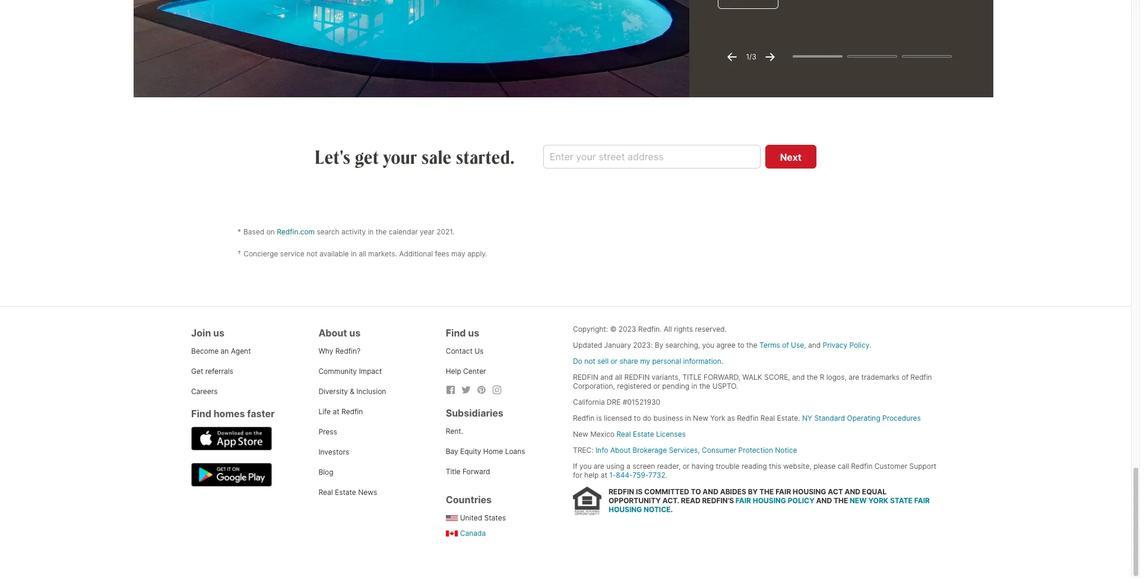 Task type: locate. For each thing, give the bounding box(es) containing it.
at left the 1-
[[601, 471, 608, 480]]

0 vertical spatial to
[[738, 341, 745, 350]]

and down the sell
[[601, 373, 613, 382]]

contact
[[446, 347, 473, 356]]

about up using
[[611, 446, 631, 455]]

and right score,
[[793, 373, 805, 382]]

1 horizontal spatial find
[[446, 327, 466, 339]]

1 horizontal spatial us
[[349, 327, 361, 339]]

are left the 1-
[[594, 462, 605, 471]]

in right pending
[[692, 382, 698, 391]]

759-
[[633, 471, 649, 480]]

1 vertical spatial ,
[[698, 446, 700, 455]]

investors button
[[319, 448, 349, 457]]

0 horizontal spatial find
[[191, 408, 211, 420]]

to left do
[[634, 414, 641, 423]]

notice
[[644, 506, 671, 515]]

redfin?
[[335, 347, 361, 356]]

1 horizontal spatial not
[[585, 357, 596, 366]]

us up us
[[468, 327, 479, 339]]

1 vertical spatial to
[[634, 414, 641, 423]]

new up trec:
[[573, 430, 589, 439]]

2 horizontal spatial housing
[[793, 488, 827, 497]]

press button
[[319, 428, 337, 436]]

or inside if you are using a screen reader, or having trouble reading this website, please call redfin customer support for help at
[[683, 462, 690, 471]]

are right logos,
[[849, 373, 860, 382]]

the left new at the right bottom
[[834, 497, 848, 506]]

become
[[191, 347, 219, 356]]

all inside redfin and all redfin variants, title forward, walk score, and the r logos, are trademarks of redfin corporation, registered or pending in the uspto.
[[615, 373, 623, 382]]

, up having
[[698, 446, 700, 455]]

2 us from the left
[[349, 327, 361, 339]]

terms
[[760, 341, 780, 350]]

1-844-759-7732 link
[[610, 471, 666, 480]]

to right agree
[[738, 341, 745, 350]]

or right the sell
[[611, 357, 618, 366]]

canadian flag image
[[446, 531, 458, 537]]

0 horizontal spatial about
[[319, 327, 347, 339]]

redfin down the do
[[573, 373, 599, 382]]

or left pending
[[654, 382, 660, 391]]

redfin down my
[[625, 373, 650, 382]]

©
[[610, 325, 617, 334]]

0 horizontal spatial or
[[611, 357, 618, 366]]

1 vertical spatial find
[[191, 408, 211, 420]]

1 vertical spatial or
[[654, 382, 660, 391]]

1 vertical spatial real
[[617, 430, 631, 439]]

1 us from the left
[[213, 327, 225, 339]]

0 vertical spatial all
[[359, 249, 366, 258]]

redfin instagram image
[[492, 385, 502, 395]]

equal
[[862, 488, 887, 497]]

new left the york
[[693, 414, 709, 423]]

rent.
[[446, 427, 463, 436]]

of left use
[[782, 341, 789, 350]]

privacy policy link
[[823, 341, 870, 350]]

not
[[307, 249, 318, 258], [585, 357, 596, 366]]

not right the do
[[585, 357, 596, 366]]

privacy
[[823, 341, 848, 350]]

us for about us
[[349, 327, 361, 339]]

† concierge service not available in all markets. additional fees may apply.
[[238, 249, 488, 258]]

and right use
[[808, 341, 821, 350]]

1 horizontal spatial to
[[738, 341, 745, 350]]

the right by at the right of the page
[[760, 488, 774, 497]]

of
[[782, 341, 789, 350], [902, 373, 909, 382]]

redfin facebook image
[[446, 385, 455, 395]]

1 vertical spatial you
[[580, 462, 592, 471]]

0 vertical spatial you
[[702, 341, 715, 350]]

at
[[333, 407, 340, 416], [601, 471, 608, 480]]

0 horizontal spatial the
[[760, 488, 774, 497]]

forward
[[463, 467, 490, 476]]

1 horizontal spatial real
[[617, 430, 631, 439]]

2 horizontal spatial us
[[468, 327, 479, 339]]

0 vertical spatial real
[[761, 414, 775, 423]]

score,
[[765, 373, 791, 382]]

and right policy
[[817, 497, 832, 506]]

homes
[[214, 408, 245, 420]]

forward,
[[704, 373, 741, 382]]

the left uspto.
[[700, 382, 711, 391]]

2 horizontal spatial fair
[[915, 497, 930, 506]]

real estate news button
[[319, 488, 377, 497]]

†
[[238, 249, 241, 258]]

0 horizontal spatial us
[[213, 327, 225, 339]]

redfin pinterest image
[[477, 385, 486, 395]]

1 vertical spatial estate
[[335, 488, 356, 497]]

real down "blog"
[[319, 488, 333, 497]]

estate up 'info about brokerage services' link
[[633, 430, 654, 439]]

* based on redfin.com search activity in the calendar year 2021.
[[238, 227, 455, 236]]

by
[[748, 488, 758, 497]]

0 vertical spatial or
[[611, 357, 618, 366]]

apply.
[[468, 249, 488, 258]]

at right life
[[333, 407, 340, 416]]

find down careers button
[[191, 408, 211, 420]]

bay equity home loans
[[446, 447, 526, 456]]

estate.
[[777, 414, 801, 423]]

act.
[[663, 497, 680, 506]]

. up committed
[[666, 471, 668, 480]]

0 vertical spatial estate
[[633, 430, 654, 439]]

redfin for and
[[573, 373, 599, 382]]

about up why redfin? button at the bottom left of the page
[[319, 327, 347, 339]]

read
[[681, 497, 701, 506]]

join us
[[191, 327, 225, 339]]

about
[[319, 327, 347, 339], [611, 446, 631, 455]]

1 horizontal spatial housing
[[753, 497, 787, 506]]

faster
[[247, 408, 275, 420]]

download the redfin app on the apple app store image
[[191, 427, 272, 451]]

0 vertical spatial new
[[693, 414, 709, 423]]

get referrals
[[191, 367, 233, 376]]

0 horizontal spatial you
[[580, 462, 592, 471]]

by
[[655, 341, 664, 350]]

may
[[452, 249, 466, 258]]

0 vertical spatial ,
[[804, 341, 806, 350]]

and right to
[[703, 488, 719, 497]]

trademarks
[[862, 373, 900, 382]]

0 vertical spatial about
[[319, 327, 347, 339]]

3 us from the left
[[468, 327, 479, 339]]

0 vertical spatial at
[[333, 407, 340, 416]]

find up contact
[[446, 327, 466, 339]]

0 horizontal spatial to
[[634, 414, 641, 423]]

why redfin?
[[319, 347, 361, 356]]

of inside redfin and all redfin variants, title forward, walk score, and the r logos, are trademarks of redfin corporation, registered or pending in the uspto.
[[902, 373, 909, 382]]

1 horizontal spatial are
[[849, 373, 860, 382]]

real down licensed
[[617, 430, 631, 439]]

0 vertical spatial are
[[849, 373, 860, 382]]

and right act
[[845, 488, 861, 497]]

started.
[[456, 145, 515, 169]]

real left estate.
[[761, 414, 775, 423]]

logos,
[[827, 373, 847, 382]]

you right the if
[[580, 462, 592, 471]]

1 horizontal spatial at
[[601, 471, 608, 480]]

based
[[244, 227, 265, 236]]

estate left news
[[335, 488, 356, 497]]

redfin left is
[[573, 414, 595, 423]]

blog
[[319, 468, 334, 477]]

redfin.com link
[[277, 227, 315, 236]]

redfin for is
[[609, 488, 635, 497]]

, left privacy
[[804, 341, 806, 350]]

1 vertical spatial at
[[601, 471, 608, 480]]

2 horizontal spatial or
[[683, 462, 690, 471]]

1 vertical spatial new
[[573, 430, 589, 439]]

standard
[[815, 414, 845, 423]]

or down trec: info about brokerage services , consumer protection notice
[[683, 462, 690, 471]]

info about brokerage services link
[[596, 446, 698, 455]]

0 horizontal spatial housing
[[609, 506, 642, 515]]

0 horizontal spatial ,
[[698, 446, 700, 455]]

1 horizontal spatial fair
[[776, 488, 791, 497]]

0 horizontal spatial are
[[594, 462, 605, 471]]

1 horizontal spatial the
[[834, 497, 848, 506]]

0 horizontal spatial estate
[[335, 488, 356, 497]]

fair housing policy link
[[736, 497, 815, 506]]

diversity & inclusion button
[[319, 387, 386, 396]]

diversity
[[319, 387, 348, 396]]

all down share
[[615, 373, 623, 382]]

find homes faster
[[191, 408, 275, 420]]

download the redfin app from the google play store image
[[191, 463, 272, 487]]

ny standard operating procedures link
[[803, 414, 921, 423]]

redfin down 844-
[[609, 488, 635, 497]]

1 horizontal spatial of
[[902, 373, 909, 382]]

2 horizontal spatial and
[[808, 341, 821, 350]]

rent. button
[[446, 427, 463, 436]]

not right service
[[307, 249, 318, 258]]

all left markets.
[[359, 249, 366, 258]]

0 vertical spatial not
[[307, 249, 318, 258]]

1 horizontal spatial or
[[654, 382, 660, 391]]

0 vertical spatial of
[[782, 341, 789, 350]]

you
[[702, 341, 715, 350], [580, 462, 592, 471]]

1 vertical spatial are
[[594, 462, 605, 471]]

1-
[[610, 471, 616, 480]]

agent
[[231, 347, 251, 356]]

2 horizontal spatial and
[[845, 488, 861, 497]]

consumer
[[702, 446, 737, 455]]

let's get your sale started.
[[315, 145, 515, 169]]

844-
[[616, 471, 633, 480]]

fair inside new york state fair housing notice
[[915, 497, 930, 506]]

policy
[[788, 497, 815, 506]]

redfin
[[573, 373, 599, 382], [625, 373, 650, 382], [609, 488, 635, 497]]

1 horizontal spatial all
[[615, 373, 623, 382]]

real
[[761, 414, 775, 423], [617, 430, 631, 439], [319, 488, 333, 497]]

year
[[420, 227, 435, 236]]

. down updated january 2023: by searching, you agree to the terms of use , and privacy policy .
[[722, 357, 724, 366]]

us right join
[[213, 327, 225, 339]]

share
[[620, 357, 638, 366]]

redfin right trademarks on the right bottom of the page
[[911, 373, 932, 382]]

1 vertical spatial about
[[611, 446, 631, 455]]

1 vertical spatial all
[[615, 373, 623, 382]]

2 horizontal spatial real
[[761, 414, 775, 423]]

redfin right call
[[851, 462, 873, 471]]

the inside redfin is committed to and abides by the fair housing act and equal opportunity act. read redfin's
[[760, 488, 774, 497]]

1 horizontal spatial ,
[[804, 341, 806, 350]]

us flag image
[[446, 516, 458, 522]]

referrals
[[205, 367, 233, 376]]

all
[[359, 249, 366, 258], [615, 373, 623, 382]]

you inside if you are using a screen reader, or having trouble reading this website, please call redfin customer support for help at
[[580, 462, 592, 471]]

help
[[446, 367, 461, 376]]

uspto.
[[713, 382, 738, 391]]

2 vertical spatial real
[[319, 488, 333, 497]]

the
[[376, 227, 387, 236], [747, 341, 758, 350], [807, 373, 818, 382], [700, 382, 711, 391]]

2 vertical spatial or
[[683, 462, 690, 471]]

as
[[728, 414, 735, 423]]

redfin inside redfin and all redfin variants, title forward, walk score, and the r logos, are trademarks of redfin corporation, registered or pending in the uspto.
[[911, 373, 932, 382]]

1 vertical spatial of
[[902, 373, 909, 382]]

you down reserved.
[[702, 341, 715, 350]]

us up redfin? at the left bottom of the page
[[349, 327, 361, 339]]

trec: info about brokerage services , consumer protection notice
[[573, 446, 797, 455]]

trouble
[[716, 462, 740, 471]]

is
[[597, 414, 602, 423]]

,
[[804, 341, 806, 350], [698, 446, 700, 455]]

0 vertical spatial find
[[446, 327, 466, 339]]

of right trademarks on the right bottom of the page
[[902, 373, 909, 382]]

please
[[814, 462, 836, 471]]

redfin inside redfin is committed to and abides by the fair housing act and equal opportunity act. read redfin's
[[609, 488, 635, 497]]

1 horizontal spatial about
[[611, 446, 631, 455]]

1 horizontal spatial you
[[702, 341, 715, 350]]



Task type: describe. For each thing, give the bounding box(es) containing it.
. up trademarks on the right bottom of the page
[[870, 341, 872, 350]]

countries
[[446, 494, 492, 506]]

using
[[607, 462, 625, 471]]

real estate licenses link
[[617, 430, 686, 439]]

rights
[[674, 325, 693, 334]]

investors
[[319, 448, 349, 457]]

fair inside redfin is committed to and abides by the fair housing act and equal opportunity act. read redfin's
[[776, 488, 791, 497]]

contact us button
[[446, 347, 484, 356]]

equal housing opportunity image
[[573, 487, 602, 515]]

us for join us
[[213, 327, 225, 339]]

or inside redfin and all redfin variants, title forward, walk score, and the r logos, are trademarks of redfin corporation, registered or pending in the uspto.
[[654, 382, 660, 391]]

are inside if you are using a screen reader, or having trouble reading this website, please call redfin customer support for help at
[[594, 462, 605, 471]]

support
[[910, 462, 937, 471]]

redfin is committed to and abides by the fair housing act and equal opportunity act. read redfin's
[[609, 488, 887, 506]]

redfin right as
[[737, 414, 759, 423]]

canada link
[[446, 529, 486, 538]]

0 horizontal spatial not
[[307, 249, 318, 258]]

*
[[238, 227, 241, 236]]

1 vertical spatial not
[[585, 357, 596, 366]]

canada
[[460, 529, 486, 538]]

bay
[[446, 447, 458, 456]]

opportunity
[[609, 497, 661, 506]]

housing inside new york state fair housing notice
[[609, 506, 642, 515]]

california dre #01521930
[[573, 398, 661, 407]]

1 horizontal spatial new
[[693, 414, 709, 423]]

real estate news
[[319, 488, 377, 497]]

the left r
[[807, 373, 818, 382]]

customer
[[875, 462, 908, 471]]

concierge
[[244, 249, 278, 258]]

0 horizontal spatial real
[[319, 488, 333, 497]]

brokerage
[[633, 446, 667, 455]]

1 horizontal spatial and
[[793, 373, 805, 382]]

to
[[691, 488, 701, 497]]

redfin twitter image
[[461, 385, 471, 395]]

2023:
[[633, 341, 653, 350]]

find us
[[446, 327, 479, 339]]

Enter your street address search field
[[543, 145, 761, 169]]

service
[[280, 249, 305, 258]]

get referrals button
[[191, 367, 233, 376]]

the left 'terms' at bottom right
[[747, 341, 758, 350]]

contact us
[[446, 347, 484, 356]]

website,
[[784, 462, 812, 471]]

states
[[484, 514, 506, 523]]

licenses
[[656, 430, 686, 439]]

committed
[[644, 488, 690, 497]]

new
[[850, 497, 867, 506]]

title forward button
[[446, 467, 490, 476]]

information
[[684, 357, 722, 366]]

. down committed
[[671, 506, 673, 515]]

inclusion
[[357, 387, 386, 396]]

life
[[319, 407, 331, 416]]

1 horizontal spatial estate
[[633, 430, 654, 439]]

is
[[636, 488, 643, 497]]

copyright:
[[573, 325, 608, 334]]

in right available
[[351, 249, 357, 258]]

available
[[320, 249, 349, 258]]

0 horizontal spatial at
[[333, 407, 340, 416]]

redfin down &
[[342, 407, 363, 416]]

in right business
[[685, 414, 691, 423]]

find for find us
[[446, 327, 466, 339]]

pending
[[662, 382, 690, 391]]

state
[[890, 497, 913, 506]]

are inside redfin and all redfin variants, title forward, walk score, and the r logos, are trademarks of redfin corporation, registered or pending in the uspto.
[[849, 373, 860, 382]]

screen
[[633, 462, 655, 471]]

services
[[669, 446, 698, 455]]

copyright: © 2023 redfin. all rights reserved.
[[573, 325, 727, 334]]

united
[[460, 514, 482, 523]]

7732
[[649, 471, 666, 480]]

in right activity
[[368, 227, 374, 236]]

mexico
[[591, 430, 615, 439]]

dre
[[607, 398, 621, 407]]

sale
[[422, 145, 452, 169]]

0 horizontal spatial new
[[573, 430, 589, 439]]

united states
[[460, 514, 506, 523]]

york
[[711, 414, 726, 423]]

subsidiaries
[[446, 407, 504, 419]]

redfin.com
[[277, 227, 315, 236]]

us for find us
[[468, 327, 479, 339]]

fair housing policy and the
[[736, 497, 850, 506]]

0 horizontal spatial and
[[703, 488, 719, 497]]

about us
[[319, 327, 361, 339]]

0 horizontal spatial of
[[782, 341, 789, 350]]

at inside if you are using a screen reader, or having trouble reading this website, please call redfin customer support for help at
[[601, 471, 608, 480]]

help center button
[[446, 367, 486, 376]]

/
[[750, 52, 752, 61]]

0 horizontal spatial and
[[601, 373, 613, 382]]

in inside redfin and all redfin variants, title forward, walk score, and the r logos, are trademarks of redfin corporation, registered or pending in the uspto.
[[692, 382, 698, 391]]

#01521930
[[623, 398, 661, 407]]

walk
[[743, 373, 763, 382]]

next button
[[766, 145, 817, 169]]

info
[[596, 446, 609, 455]]

fees
[[435, 249, 450, 258]]

1-844-759-7732 .
[[610, 471, 668, 480]]

help center
[[446, 367, 486, 376]]

policy
[[850, 341, 870, 350]]

ny
[[803, 414, 813, 423]]

life at redfin
[[319, 407, 363, 416]]

procedures
[[883, 414, 921, 423]]

join
[[191, 327, 211, 339]]

operating
[[847, 414, 881, 423]]

find for find homes faster
[[191, 408, 211, 420]]

the up markets.
[[376, 227, 387, 236]]

next
[[780, 151, 802, 163]]

housing inside redfin is committed to and abides by the fair housing act and equal opportunity act. read redfin's
[[793, 488, 827, 497]]

agree
[[717, 341, 736, 350]]

0 horizontal spatial fair
[[736, 497, 751, 506]]

1 horizontal spatial and
[[817, 497, 832, 506]]

become an agent button
[[191, 347, 251, 356]]

searching,
[[666, 341, 700, 350]]

0 horizontal spatial all
[[359, 249, 366, 258]]

redfin's
[[702, 497, 734, 506]]

1 / 3
[[746, 52, 757, 61]]

get
[[191, 367, 203, 376]]

do
[[643, 414, 652, 423]]

markets.
[[368, 249, 397, 258]]

consumer protection notice link
[[702, 446, 797, 455]]

do not sell or share my personal information link
[[573, 357, 722, 366]]

sell
[[598, 357, 609, 366]]

reading
[[742, 462, 767, 471]]

redfin inside if you are using a screen reader, or having trouble reading this website, please call redfin customer support for help at
[[851, 462, 873, 471]]

news
[[358, 488, 377, 497]]



Task type: vqa. For each thing, say whether or not it's contained in the screenshot.
you in the If you are using a screen reader, or having trouble reading this website, please call Redfin Customer Support for help at
yes



